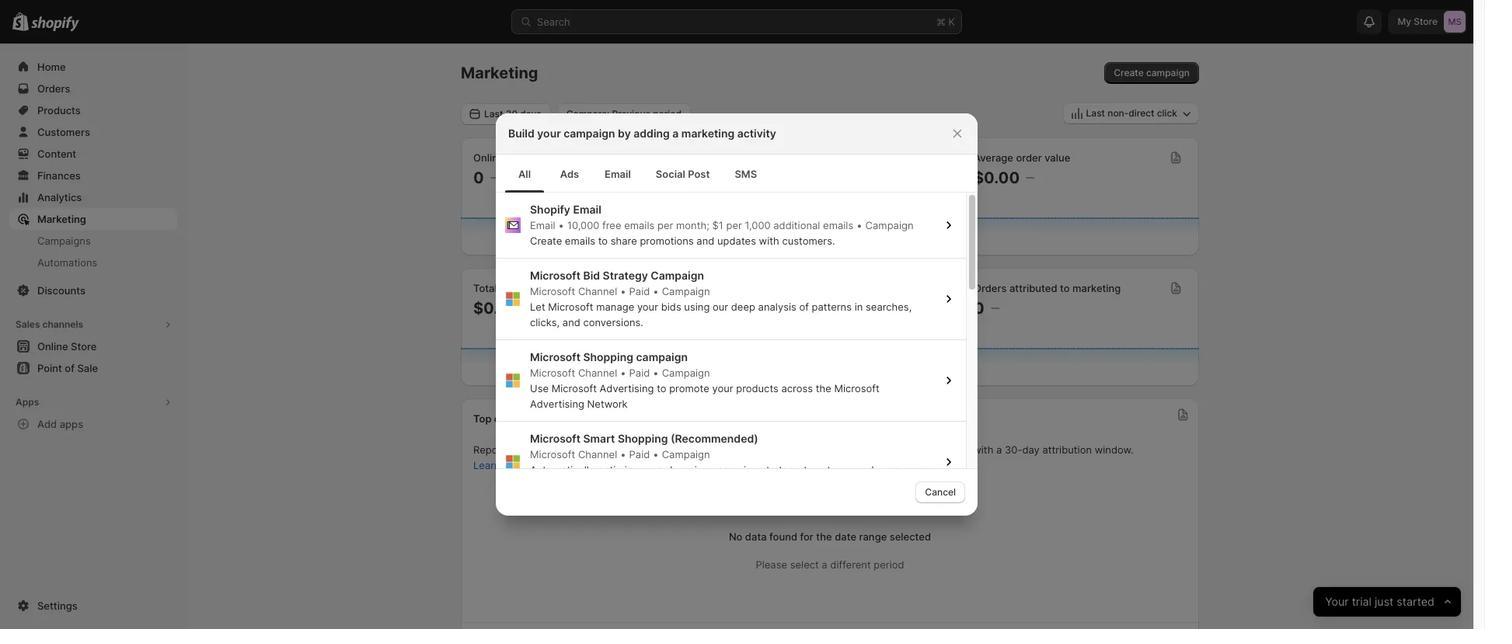 Task type: locate. For each thing, give the bounding box(es) containing it.
30-
[[1005, 444, 1023, 456]]

0 horizontal spatial with
[[759, 235, 780, 247]]

store for 0%
[[757, 152, 782, 164]]

app
[[762, 444, 780, 456]]

sales
[[16, 319, 40, 330]]

1 horizontal spatial 0
[[974, 299, 985, 318]]

per
[[658, 219, 674, 232], [727, 219, 742, 232]]

paid down conversions.
[[629, 367, 650, 379]]

3 channel from the top
[[578, 449, 618, 461]]

your inside microsoft shopping campaign microsoft channel • paid • campaign use microsoft advertising to promote your products across the microsoft advertising network
[[713, 383, 734, 395]]

email up 10,000
[[573, 203, 602, 216]]

marketing up "post"
[[682, 127, 735, 140]]

3 paid from the top
[[629, 449, 650, 461]]

0 vertical spatial the
[[816, 383, 832, 395]]

no change image
[[490, 172, 499, 184], [754, 172, 763, 184], [1026, 172, 1035, 184], [776, 302, 785, 315]]

1 vertical spatial create
[[530, 235, 562, 247]]

email button
[[592, 156, 644, 193]]

1 vertical spatial marketing
[[37, 213, 86, 225]]

a right select at bottom right
[[822, 559, 828, 571]]

0 horizontal spatial no change image
[[526, 302, 534, 315]]

in
[[855, 301, 863, 313]]

campaign inside microsoft smart shopping (recommended) microsoft channel • paid • campaign automatically optimize your shopping campaigns to target customers who are more likely to convert at higher revenue values.
[[662, 449, 710, 461]]

select
[[790, 559, 819, 571]]

2 vertical spatial and
[[688, 444, 706, 456]]

0%
[[724, 169, 748, 187]]

add
[[37, 418, 57, 431]]

your left "bids"
[[637, 301, 659, 313]]

channel inside microsoft bid strategy campaign microsoft channel • paid • campaign let microsoft manage your bids using our deep analysis of patterns in searches, clicks, and conversions.
[[578, 285, 618, 298]]

a
[[673, 127, 679, 140], [997, 444, 1003, 456], [822, 559, 828, 571]]

0 horizontal spatial per
[[658, 219, 674, 232]]

build
[[508, 127, 535, 140]]

no change image left 'of'
[[776, 302, 785, 315]]

emails up customers.
[[823, 219, 854, 232]]

higher
[[621, 480, 651, 492]]

to down automatically
[[557, 480, 567, 492]]

0 vertical spatial shopping
[[583, 351, 634, 364]]

deep
[[731, 301, 756, 313]]

1 vertical spatial and
[[563, 316, 581, 329]]

1 vertical spatial shopping
[[618, 432, 668, 446]]

1 vertical spatial campaign
[[564, 127, 615, 140]]

$1
[[713, 219, 724, 232]]

to down the free
[[598, 235, 608, 247]]

for
[[800, 531, 814, 543]]

total
[[474, 282, 497, 295]]

marketing link
[[9, 208, 177, 230]]

orders attributed to marketing
[[974, 282, 1121, 295]]

paid inside microsoft shopping campaign microsoft channel • paid • campaign use microsoft advertising to promote your products across the microsoft advertising network
[[629, 367, 650, 379]]

per up promotions
[[658, 219, 674, 232]]

0 left all
[[474, 169, 484, 187]]

customers
[[811, 464, 861, 477]]

1 horizontal spatial no change image
[[991, 302, 1000, 315]]

2 store from the left
[[757, 152, 782, 164]]

adding
[[634, 127, 670, 140]]

1 horizontal spatial with
[[974, 444, 994, 456]]

marketing up build
[[461, 64, 538, 82]]

0 horizontal spatial more
[[503, 460, 528, 472]]

social post
[[656, 168, 710, 180]]

1 horizontal spatial email
[[573, 203, 602, 216]]

advertising
[[600, 383, 654, 395], [530, 398, 585, 411]]

2 no change image from the left
[[991, 302, 1000, 315]]

sales channels button
[[9, 314, 177, 336]]

no change image left all
[[490, 172, 499, 184]]

0 vertical spatial with
[[759, 235, 780, 247]]

create inside button
[[1114, 67, 1144, 79]]

sessions
[[534, 152, 577, 164]]

store up all
[[507, 152, 532, 164]]

no change image
[[526, 302, 534, 315], [991, 302, 1000, 315]]

channel up network
[[578, 367, 618, 379]]

campaign for build your campaign by adding a marketing activity
[[564, 127, 615, 140]]

channel inside microsoft smart shopping (recommended) microsoft channel • paid • campaign automatically optimize your shopping campaigns to target customers who are more likely to convert at higher revenue values.
[[578, 449, 618, 461]]

0 horizontal spatial marketing
[[682, 127, 735, 140]]

shopping
[[583, 351, 634, 364], [618, 432, 668, 446]]

2 horizontal spatial a
[[997, 444, 1003, 456]]

paid right "utm"
[[629, 449, 650, 461]]

reporting is based on your utm parameters and connected app activities to your online store. reported with a 30-day attribution window. learn more
[[474, 444, 1134, 472]]

1 horizontal spatial campaign
[[636, 351, 688, 364]]

0 vertical spatial campaign
[[1147, 67, 1190, 79]]

1 horizontal spatial online
[[724, 152, 755, 164]]

$0.00 right the using
[[724, 299, 770, 318]]

2 vertical spatial campaign
[[636, 351, 688, 364]]

0 horizontal spatial create
[[530, 235, 562, 247]]

the inside microsoft shopping campaign microsoft channel • paid • campaign use microsoft advertising to promote your products across the microsoft advertising network
[[816, 383, 832, 395]]

0 vertical spatial 0
[[474, 169, 484, 187]]

0 vertical spatial advertising
[[600, 383, 654, 395]]

apps button
[[9, 392, 177, 414]]

emails down 10,000
[[565, 235, 596, 247]]

and right clicks,
[[563, 316, 581, 329]]

campaign inside microsoft shopping campaign microsoft channel • paid • campaign use microsoft advertising to promote your products across the microsoft advertising network
[[636, 351, 688, 364]]

1 vertical spatial 0
[[974, 299, 985, 318]]

online left 'sessions' on the top
[[474, 152, 504, 164]]

campaigns
[[712, 464, 764, 477]]

2 horizontal spatial campaign
[[1147, 67, 1190, 79]]

marketing inside 'dialog'
[[682, 127, 735, 140]]

emails
[[624, 219, 655, 232], [823, 219, 854, 232], [565, 235, 596, 247]]

advertising up performance
[[530, 398, 585, 411]]

1 vertical spatial paid
[[629, 367, 650, 379]]

no change image down the orders
[[991, 302, 1000, 315]]

to inside microsoft shopping campaign microsoft channel • paid • campaign use microsoft advertising to promote your products across the microsoft advertising network
[[657, 383, 667, 395]]

your up customers
[[841, 444, 862, 456]]

searches,
[[866, 301, 912, 313]]

2 horizontal spatial emails
[[823, 219, 854, 232]]

settings
[[37, 600, 77, 613]]

channel for bid
[[578, 285, 618, 298]]

2 paid from the top
[[629, 367, 650, 379]]

marketing
[[461, 64, 538, 82], [37, 213, 86, 225]]

channel
[[578, 285, 618, 298], [578, 367, 618, 379], [578, 449, 618, 461]]

no change image for conversion
[[754, 172, 763, 184]]

1 vertical spatial channel
[[578, 367, 618, 379]]

0 vertical spatial and
[[697, 235, 715, 247]]

to left promote at the bottom left of page
[[657, 383, 667, 395]]

reported
[[926, 444, 971, 456]]

0 horizontal spatial advertising
[[530, 398, 585, 411]]

paid inside microsoft bid strategy campaign microsoft channel • paid • campaign let microsoft manage your bids using our deep analysis of patterns in searches, clicks, and conversions.
[[629, 285, 650, 298]]

tab list inside build your campaign by adding a marketing activity 'dialog'
[[502, 155, 972, 193]]

no change image for 0
[[991, 302, 1000, 315]]

email down "by"
[[605, 168, 631, 180]]

no change image for sessions
[[490, 172, 499, 184]]

emails up share
[[624, 219, 655, 232]]

2 vertical spatial email
[[530, 219, 556, 232]]

activity
[[738, 127, 777, 140]]

day
[[1023, 444, 1040, 456]]

values.
[[695, 480, 729, 492]]

our
[[713, 301, 729, 313]]

who
[[864, 464, 884, 477]]

2 vertical spatial channel
[[578, 449, 618, 461]]

build your campaign by adding a marketing activity
[[508, 127, 777, 140]]

to up customers
[[829, 444, 838, 456]]

channel down bid
[[578, 285, 618, 298]]

2 vertical spatial a
[[822, 559, 828, 571]]

all button
[[502, 156, 547, 193]]

online for 0%
[[724, 152, 755, 164]]

tab list containing all
[[502, 155, 972, 193]]

0 vertical spatial marketing
[[461, 64, 538, 82]]

create inside shopify email email • 10,000 free emails per month; $1 per 1,000 additional emails • campaign create emails to share promotions and updates with customers.
[[530, 235, 562, 247]]

1 vertical spatial with
[[974, 444, 994, 456]]

channel for smart
[[578, 449, 618, 461]]

0 vertical spatial email
[[605, 168, 631, 180]]

marketing
[[682, 127, 735, 140], [1073, 282, 1121, 295]]

a right adding
[[673, 127, 679, 140]]

marketing up campaigns at the left of the page
[[37, 213, 86, 225]]

0 horizontal spatial online
[[474, 152, 504, 164]]

1 store from the left
[[507, 152, 532, 164]]

2 horizontal spatial $0.00
[[974, 169, 1020, 187]]

email down shopify
[[530, 219, 556, 232]]

promotions
[[640, 235, 694, 247]]

1 horizontal spatial create
[[1114, 67, 1144, 79]]

1 horizontal spatial $0.00
[[724, 299, 770, 318]]

online
[[474, 152, 504, 164], [724, 152, 755, 164]]

1 online from the left
[[474, 152, 504, 164]]

per up updates
[[727, 219, 742, 232]]

2 horizontal spatial email
[[605, 168, 631, 180]]

microsoft shopping campaign microsoft channel • paid • campaign use microsoft advertising to promote your products across the microsoft advertising network
[[530, 351, 880, 411]]

0 vertical spatial a
[[673, 127, 679, 140]]

and
[[697, 235, 715, 247], [563, 316, 581, 329], [688, 444, 706, 456]]

online for 0
[[474, 152, 504, 164]]

more
[[503, 460, 528, 472], [905, 464, 929, 477]]

0 vertical spatial create
[[1114, 67, 1144, 79]]

campaign
[[1147, 67, 1190, 79], [564, 127, 615, 140], [636, 351, 688, 364]]

advertising up network
[[600, 383, 654, 395]]

to inside reporting is based on your utm parameters and connected app activities to your online store. reported with a 30-day attribution window. learn more
[[829, 444, 838, 456]]

more down is
[[503, 460, 528, 472]]

no change image right 0%
[[754, 172, 763, 184]]

1 horizontal spatial per
[[727, 219, 742, 232]]

1 vertical spatial the
[[817, 531, 832, 543]]

target
[[779, 464, 808, 477]]

0 vertical spatial paid
[[629, 285, 650, 298]]

0 vertical spatial marketing
[[682, 127, 735, 140]]

with left 30- in the bottom of the page
[[974, 444, 994, 456]]

0 vertical spatial channel
[[578, 285, 618, 298]]

your inside microsoft bid strategy campaign microsoft channel • paid • campaign let microsoft manage your bids using our deep analysis of patterns in searches, clicks, and conversions.
[[637, 301, 659, 313]]

1 vertical spatial marketing
[[1073, 282, 1121, 295]]

1 paid from the top
[[629, 285, 650, 298]]

store for 0
[[507, 152, 532, 164]]

channel inside microsoft shopping campaign microsoft channel • paid • campaign use microsoft advertising to promote your products across the microsoft advertising network
[[578, 367, 618, 379]]

average order value
[[974, 152, 1071, 164]]

and down $1
[[697, 235, 715, 247]]

1 horizontal spatial store
[[757, 152, 782, 164]]

store
[[507, 152, 532, 164], [757, 152, 782, 164]]

your right promote at the bottom left of page
[[713, 383, 734, 395]]

shopping down conversions.
[[583, 351, 634, 364]]

microsoft
[[530, 269, 581, 282], [530, 285, 576, 298], [548, 301, 594, 313], [530, 351, 581, 364], [530, 367, 576, 379], [552, 383, 597, 395], [835, 383, 880, 395], [530, 432, 581, 446], [530, 449, 576, 461]]

0 horizontal spatial $0.00
[[474, 299, 520, 318]]

$0.00 down total sales
[[474, 299, 520, 318]]

0 horizontal spatial campaign
[[564, 127, 615, 140]]

2 vertical spatial paid
[[629, 449, 650, 461]]

paid for shopping
[[629, 449, 650, 461]]

create campaign button
[[1105, 62, 1200, 84]]

all
[[519, 168, 531, 180]]

create
[[1114, 67, 1144, 79], [530, 235, 562, 247]]

of
[[800, 301, 809, 313]]

a inside build your campaign by adding a marketing activity 'dialog'
[[673, 127, 679, 140]]

paid inside microsoft smart shopping (recommended) microsoft channel • paid • campaign automatically optimize your shopping campaigns to target customers who are more likely to convert at higher revenue values.
[[629, 449, 650, 461]]

1 no change image from the left
[[526, 302, 534, 315]]

no change image down order
[[1026, 172, 1035, 184]]

0 down the orders
[[974, 299, 985, 318]]

your down parameters
[[641, 464, 662, 477]]

and up shopping
[[688, 444, 706, 456]]

0 for orders
[[974, 299, 985, 318]]

with inside shopify email email • 10,000 free emails per month; $1 per 1,000 additional emails • campaign create emails to share promotions and updates with customers.
[[759, 235, 780, 247]]

online store sessions
[[474, 152, 577, 164]]

1 channel from the top
[[578, 285, 618, 298]]

no change image for value
[[1026, 172, 1035, 184]]

paid down strategy
[[629, 285, 650, 298]]

total sales
[[474, 282, 525, 295]]

marketing right attributed
[[1073, 282, 1121, 295]]

your right the on
[[581, 444, 602, 456]]

more down store.
[[905, 464, 929, 477]]

attribution
[[1043, 444, 1092, 456]]

a left 30- in the bottom of the page
[[997, 444, 1003, 456]]

build your campaign by adding a marketing activity dialog
[[0, 114, 1474, 630]]

0 horizontal spatial 0
[[474, 169, 484, 187]]

paid for strategy
[[629, 285, 650, 298]]

online up sms
[[724, 152, 755, 164]]

0 horizontal spatial email
[[530, 219, 556, 232]]

please select a different period
[[756, 559, 905, 571]]

automations
[[37, 257, 97, 269]]

shopping up optimize
[[618, 432, 668, 446]]

online store conversion rate
[[724, 152, 860, 164]]

0 horizontal spatial a
[[673, 127, 679, 140]]

1 vertical spatial a
[[997, 444, 1003, 456]]

0 horizontal spatial marketing
[[37, 213, 86, 225]]

performance
[[536, 413, 599, 425]]

2 channel from the top
[[578, 367, 618, 379]]

0 horizontal spatial store
[[507, 152, 532, 164]]

tab list
[[502, 155, 972, 193]]

the right across
[[816, 383, 832, 395]]

network
[[587, 398, 628, 411]]

with down 1,000 on the top
[[759, 235, 780, 247]]

$0.00 down average
[[974, 169, 1020, 187]]

channel down smart
[[578, 449, 618, 461]]

ads button
[[547, 156, 592, 193]]

no change image up clicks,
[[526, 302, 534, 315]]

2 online from the left
[[724, 152, 755, 164]]

store down activity
[[757, 152, 782, 164]]

the right for
[[817, 531, 832, 543]]

shopping inside microsoft shopping campaign microsoft channel • paid • campaign use microsoft advertising to promote your products across the microsoft advertising network
[[583, 351, 634, 364]]

email inside button
[[605, 168, 631, 180]]

no data found for the date range selected
[[729, 531, 932, 543]]

1 horizontal spatial more
[[905, 464, 929, 477]]

search
[[537, 16, 571, 28]]



Task type: vqa. For each thing, say whether or not it's contained in the screenshot.


Task type: describe. For each thing, give the bounding box(es) containing it.
(recommended)
[[671, 432, 759, 446]]

to inside shopify email email • 10,000 free emails per month; $1 per 1,000 additional emails • campaign create emails to share promotions and updates with customers.
[[598, 235, 608, 247]]

with inside reporting is based on your utm parameters and connected app activities to your online store. reported with a 30-day attribution window. learn more
[[974, 444, 994, 456]]

campaign inside shopify email email • 10,000 free emails per month; $1 per 1,000 additional emails • campaign create emails to share promotions and updates with customers.
[[866, 219, 914, 232]]

analysis
[[759, 301, 797, 313]]

sales
[[500, 282, 525, 295]]

based
[[534, 444, 563, 456]]

range
[[860, 531, 887, 543]]

1 vertical spatial advertising
[[530, 398, 585, 411]]

discounts link
[[9, 280, 177, 302]]

across
[[782, 383, 813, 395]]

1 horizontal spatial emails
[[624, 219, 655, 232]]

bid
[[583, 269, 600, 282]]

settings link
[[9, 596, 177, 617]]

your inside microsoft smart shopping (recommended) microsoft channel • paid • campaign automatically optimize your shopping campaigns to target customers who are more likely to convert at higher revenue values.
[[641, 464, 662, 477]]

customers.
[[783, 235, 835, 247]]

shopping inside microsoft smart shopping (recommended) microsoft channel • paid • campaign automatically optimize your shopping campaigns to target customers who are more likely to convert at higher revenue values.
[[618, 432, 668, 446]]

automatically
[[530, 464, 595, 477]]

social post button
[[644, 156, 723, 193]]

conversions.
[[584, 316, 644, 329]]

1 horizontal spatial a
[[822, 559, 828, 571]]

apps
[[60, 418, 83, 431]]

connected
[[709, 444, 759, 456]]

learn more link
[[474, 460, 528, 472]]

0 for online
[[474, 169, 484, 187]]

revenue
[[654, 480, 692, 492]]

1 horizontal spatial marketing
[[1073, 282, 1121, 295]]

selected
[[890, 531, 932, 543]]

and inside reporting is based on your utm parameters and connected app activities to your online store. reported with a 30-day attribution window. learn more
[[688, 444, 706, 456]]

activities
[[783, 444, 826, 456]]

discounts
[[37, 285, 86, 297]]

1 vertical spatial email
[[573, 203, 602, 216]]

to right attributed
[[1061, 282, 1070, 295]]

please
[[756, 559, 788, 571]]

1 horizontal spatial advertising
[[600, 383, 654, 395]]

reporting
[[474, 444, 520, 456]]

use
[[530, 383, 549, 395]]

shopify image
[[31, 16, 79, 32]]

strategy
[[603, 269, 648, 282]]

campaign for microsoft shopping campaign microsoft channel • paid • campaign use microsoft advertising to promote your products across the microsoft advertising network
[[636, 351, 688, 364]]

⌘ k
[[937, 16, 956, 28]]

a inside reporting is based on your utm parameters and connected app activities to your online store. reported with a 30-day attribution window. learn more
[[997, 444, 1003, 456]]

campaigns link
[[9, 230, 177, 252]]

campaigns
[[37, 235, 91, 247]]

and inside shopify email email • 10,000 free emails per month; $1 per 1,000 additional emails • campaign create emails to share promotions and updates with customers.
[[697, 235, 715, 247]]

1,000
[[745, 219, 771, 232]]

ads
[[560, 168, 579, 180]]

cancel button
[[916, 482, 966, 504]]

at
[[609, 480, 618, 492]]

$0.00 for average
[[974, 169, 1020, 187]]

is
[[523, 444, 531, 456]]

updates
[[718, 235, 756, 247]]

no
[[729, 531, 743, 543]]

average
[[974, 152, 1014, 164]]

1 per from the left
[[658, 219, 674, 232]]

shopify
[[530, 203, 571, 216]]

home link
[[9, 56, 177, 78]]

1 horizontal spatial marketing
[[461, 64, 538, 82]]

are
[[887, 464, 902, 477]]

and inside microsoft bid strategy campaign microsoft channel • paid • campaign let microsoft manage your bids using our deep analysis of patterns in searches, clicks, and conversions.
[[563, 316, 581, 329]]

campaign inside microsoft shopping campaign microsoft channel • paid • campaign use microsoft advertising to promote your products across the microsoft advertising network
[[662, 367, 710, 379]]

let
[[530, 301, 546, 313]]

campaign inside button
[[1147, 67, 1190, 79]]

window.
[[1095, 444, 1134, 456]]

sms button
[[723, 156, 770, 193]]

2 per from the left
[[727, 219, 742, 232]]

learn
[[474, 460, 500, 472]]

parameters
[[630, 444, 685, 456]]

home
[[37, 61, 66, 73]]

post
[[688, 168, 710, 180]]

channels
[[42, 319, 83, 330]]

automations link
[[9, 252, 177, 274]]

on
[[566, 444, 578, 456]]

no change image for $0.00
[[526, 302, 534, 315]]

bids
[[661, 301, 682, 313]]

convert
[[570, 480, 606, 492]]

add apps button
[[9, 414, 177, 435]]

channel
[[494, 413, 533, 425]]

period
[[874, 559, 905, 571]]

more inside reporting is based on your utm parameters and connected app activities to your online store. reported with a 30-day attribution window. learn more
[[503, 460, 528, 472]]

create campaign
[[1114, 67, 1190, 79]]

add apps
[[37, 418, 83, 431]]

microsoft smart shopping (recommended) microsoft channel • paid • campaign automatically optimize your shopping campaigns to target customers who are more likely to convert at higher revenue values.
[[530, 432, 929, 492]]

$0.00 for total
[[474, 299, 520, 318]]

attributed
[[1010, 282, 1058, 295]]

smart
[[583, 432, 615, 446]]

top
[[474, 413, 492, 425]]

more inside microsoft smart shopping (recommended) microsoft channel • paid • campaign automatically optimize your shopping campaigns to target customers who are more likely to convert at higher revenue values.
[[905, 464, 929, 477]]

to down app
[[767, 464, 776, 477]]

free
[[603, 219, 622, 232]]

manage
[[596, 301, 635, 313]]

0 horizontal spatial emails
[[565, 235, 596, 247]]

utm
[[605, 444, 628, 456]]

your up 'sessions' on the top
[[538, 127, 561, 140]]

social
[[656, 168, 686, 180]]

optimize
[[598, 464, 638, 477]]

cancel
[[925, 487, 956, 498]]

additional
[[774, 219, 821, 232]]

likely
[[530, 480, 554, 492]]

conversion
[[785, 152, 838, 164]]

store.
[[896, 444, 924, 456]]

by
[[618, 127, 631, 140]]

found
[[770, 531, 798, 543]]

k
[[949, 16, 956, 28]]

10,000
[[568, 219, 600, 232]]



